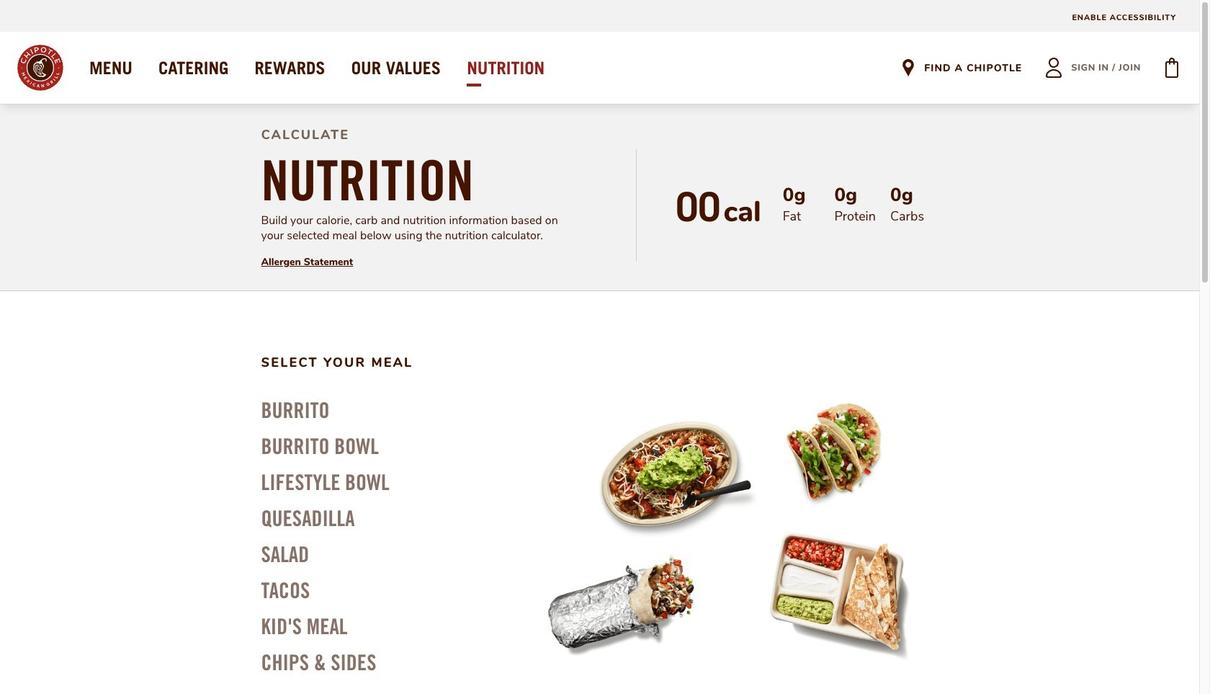Task type: locate. For each thing, give the bounding box(es) containing it.
3 definition from the top
[[261, 213, 560, 244]]

chipotle mexican grill image
[[17, 45, 63, 91]]

2 definition from the top
[[261, 147, 474, 213]]

1 definition from the top
[[261, 126, 349, 143]]

definition
[[261, 126, 349, 143], [261, 147, 474, 213], [261, 213, 560, 244]]

heading
[[1072, 61, 1142, 74]]

sign in image
[[1037, 50, 1072, 85]]



Task type: describe. For each thing, give the bounding box(es) containing it.
find a chipotle image
[[901, 59, 918, 76]]

default meal selector image image
[[514, 402, 946, 661]]

add to bag image
[[1155, 50, 1190, 85]]



Task type: vqa. For each thing, say whether or not it's contained in the screenshot.
2nd definition from the bottom of the page
yes



